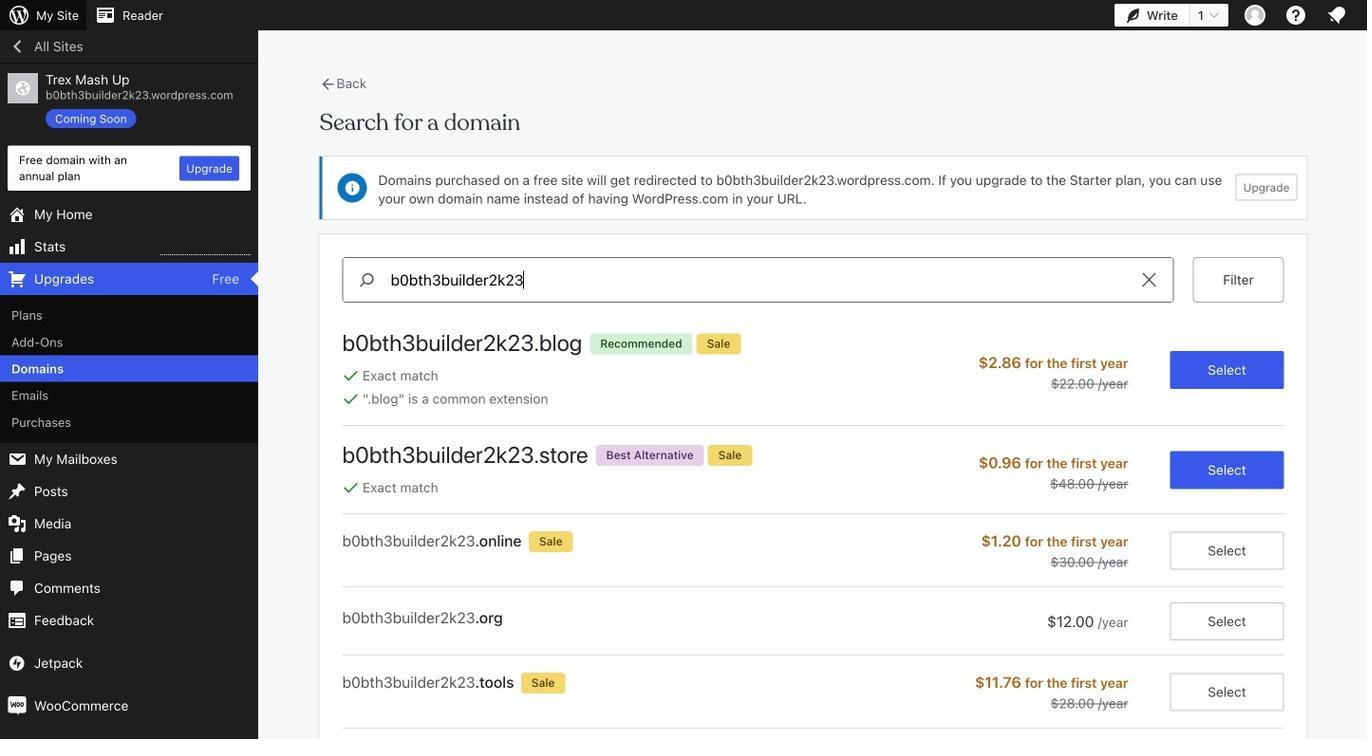 Task type: locate. For each thing, give the bounding box(es) containing it.
0 vertical spatial img image
[[8, 655, 27, 674]]

manage your notifications image
[[1326, 4, 1349, 27]]

close search image
[[1126, 269, 1174, 292]]

1 vertical spatial img image
[[8, 697, 27, 716]]

open search image
[[343, 269, 391, 292]]

img image
[[8, 655, 27, 674], [8, 697, 27, 716]]

highest hourly views 0 image
[[161, 243, 251, 256]]

help image
[[1285, 4, 1308, 27]]

None search field
[[342, 257, 1175, 303]]



Task type: vqa. For each thing, say whether or not it's contained in the screenshot.
Close Search image
yes



Task type: describe. For each thing, give the bounding box(es) containing it.
1 img image from the top
[[8, 655, 27, 674]]

my profile image
[[1245, 5, 1266, 26]]

2 img image from the top
[[8, 697, 27, 716]]

What would you like your domain name to be? search field
[[391, 258, 1126, 302]]



